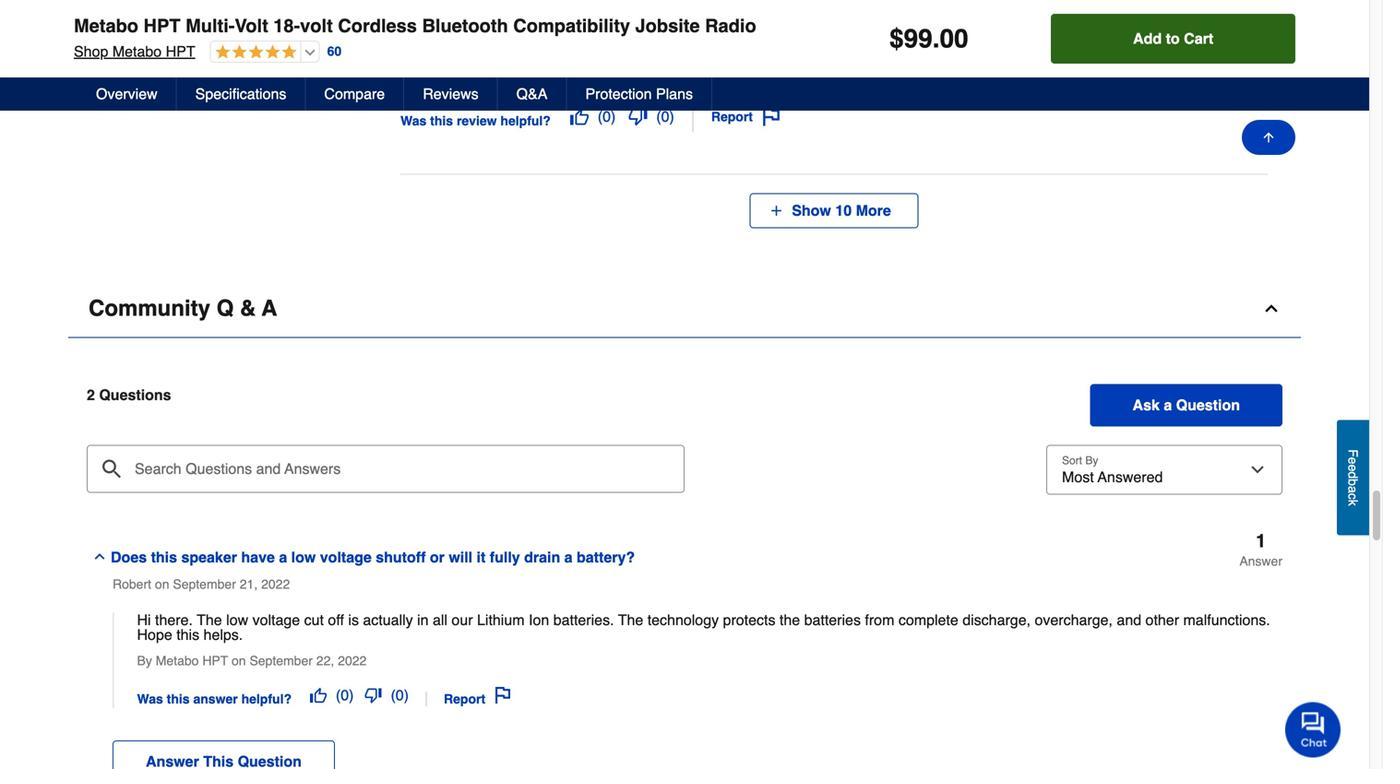 Task type: describe. For each thing, give the bounding box(es) containing it.
f e e d b a c k button
[[1337, 420, 1369, 535]]

better
[[852, 14, 889, 31]]

0 for thumb down icon related to was this review helpful?
[[661, 108, 669, 125]]

0 vertical spatial metabo
[[74, 15, 138, 36]]

overview
[[96, 85, 157, 102]]

and inside hi there. the low voltage cut off is actually in all our lithium ion batteries. the technology protects the batteries from complete discharge, overcharge, and other malfunctions. hope this helps.
[[1117, 612, 1142, 629]]

will
[[449, 549, 473, 566]]

by metabo hpt on september 22, 2022
[[137, 654, 367, 669]]

plans
[[656, 85, 693, 102]]

cordless
[[338, 15, 417, 36]]

0 horizontal spatial 2022
[[261, 577, 290, 592]]

( down actually
[[391, 687, 396, 704]]

off
[[328, 612, 344, 629]]

f
[[1346, 449, 1361, 457]]

bluetooth
[[422, 15, 508, 36]]

jobsite
[[635, 15, 700, 36]]

whenever
[[614, 40, 678, 57]]

before
[[508, 40, 550, 57]]

1 answer element
[[1240, 531, 1283, 569]]

metabo hpt multi-volt 18-volt cordless bluetooth compatibility jobsite radio
[[74, 15, 756, 36]]

0 for thumb down icon related to was this answer helpful?
[[396, 687, 404, 704]]

battery
[[701, 14, 746, 31]]

q&a button
[[498, 78, 567, 111]]

in for or
[[750, 14, 761, 31]]

compare
[[324, 85, 385, 102]]

in for all
[[417, 612, 429, 629]]

1 vertical spatial 2022
[[338, 654, 367, 669]]

discharge,
[[963, 612, 1031, 629]]

2 questions ask a question
[[87, 387, 1240, 414]]

0 vertical spatial september
[[173, 577, 236, 592]]

verified
[[1092, 16, 1129, 29]]

thumb up image for was this answer helpful?
[[310, 687, 327, 704]]

chevron up image inside 'does this speaker have a low voltage shutoff or will it fully drain a battery?' 'button'
[[92, 550, 107, 564]]

much
[[811, 14, 847, 31]]

multi-
[[186, 15, 235, 36]]

speaker
[[181, 549, 237, 566]]

brand
[[400, 40, 438, 57]]

fully
[[490, 549, 520, 566]]

answer
[[193, 692, 238, 707]]

$ 99 . 00
[[890, 24, 969, 54]]

report button for was this review helpful?
[[705, 101, 787, 133]]

answer
[[1240, 554, 1283, 569]]

2 you from the left
[[868, 40, 892, 57]]

f e e d b a c k
[[1346, 449, 1361, 506]]

( 0 ) down plans
[[656, 108, 674, 125]]

malfunctions.
[[1183, 612, 1270, 629]]

this for answer
[[167, 692, 190, 707]]

radio
[[705, 15, 756, 36]]

protection plans button
[[567, 78, 712, 111]]

00
[[940, 24, 969, 54]]

keep
[[504, 14, 536, 31]]

technology
[[648, 612, 719, 629]]

to inside works well and keep channels no matter with battery in or not. much better than my menards brand one i had before because whenever you pushed a certain button you wouldn't know if the volume went up, channel change, or switched to am.
[[703, 66, 716, 83]]

2 the from the left
[[618, 612, 643, 629]]

by
[[137, 654, 152, 669]]

certain
[[775, 40, 819, 57]]

other
[[1146, 612, 1179, 629]]

channel
[[512, 66, 564, 83]]

1 vertical spatial on
[[232, 654, 246, 669]]

overcharge,
[[1035, 612, 1113, 629]]

1 answer
[[1240, 531, 1283, 569]]

add to cart
[[1133, 30, 1214, 47]]

2
[[87, 387, 95, 404]]

) for was this review helpful?'s thumb up icon
[[611, 108, 616, 125]]

10
[[835, 202, 852, 219]]

) for thumb down icon related to was this review helpful?
[[669, 108, 674, 125]]

a inside "button"
[[1346, 486, 1361, 493]]

this inside hi there. the low voltage cut off is actually in all our lithium ion batteries. the technology protects the batteries from complete discharge, overcharge, and other malfunctions. hope this helps.
[[176, 627, 199, 644]]

than
[[893, 14, 922, 31]]

because
[[554, 40, 610, 57]]

had
[[479, 40, 504, 57]]

thumb down image for was this answer helpful?
[[365, 687, 382, 704]]

september inside metabo hpt's answer on september 22, 2022 element
[[250, 654, 313, 669]]

chevron up image inside community q & a button
[[1262, 300, 1281, 318]]

low inside 'button'
[[291, 549, 316, 566]]

all
[[433, 612, 448, 629]]

a
[[262, 296, 277, 321]]

pushed
[[710, 40, 758, 57]]

the inside hi there. the low voltage cut off is actually in all our lithium ion batteries. the technology protects the batteries from complete discharge, overcharge, and other malfunctions. hope this helps.
[[780, 612, 800, 629]]

shutoff
[[376, 549, 426, 566]]

q
[[217, 296, 234, 321]]

report for flag image
[[711, 109, 753, 124]]

60
[[327, 44, 342, 59]]

went
[[452, 66, 483, 83]]

helpful? for was this answer helpful?
[[241, 692, 292, 707]]

arrow up image
[[1261, 130, 1276, 145]]

1
[[1256, 531, 1266, 552]]

metabo for shop
[[112, 43, 162, 60]]

2 horizontal spatial or
[[765, 14, 779, 31]]

1 the from the left
[[197, 612, 222, 629]]

( down the protection
[[598, 108, 603, 125]]

hope
[[137, 627, 172, 644]]

was for was this answer helpful?
[[137, 692, 163, 707]]

21,
[[240, 577, 258, 592]]

chat invite button image
[[1285, 702, 1342, 758]]

battery?
[[577, 549, 635, 566]]

0 vertical spatial on
[[155, 577, 169, 592]]

a right the drain
[[564, 549, 573, 566]]

specifications
[[195, 85, 286, 102]]

add
[[1133, 30, 1162, 47]]

compatibility
[[513, 15, 630, 36]]

works
[[400, 14, 442, 31]]

is
[[348, 612, 359, 629]]

with
[[670, 14, 696, 31]]

specifications button
[[177, 78, 306, 111]]



Task type: vqa. For each thing, say whether or not it's contained in the screenshot.
Was this review helpful?'s the Was
yes



Task type: locate. For each thing, give the bounding box(es) containing it.
0 vertical spatial in
[[750, 14, 761, 31]]

1 vertical spatial report
[[444, 692, 485, 707]]

the inside works well and keep channels no matter with battery in or not. much better than my menards brand one i had before because whenever you pushed a certain button you wouldn't know if the volume went up, channel change, or switched to am.
[[1004, 40, 1025, 57]]

lithium
[[477, 612, 525, 629]]

1 e from the top
[[1346, 457, 1361, 465]]

protects
[[723, 612, 776, 629]]

was this answer helpful?
[[137, 692, 295, 707]]

metabo for by
[[156, 654, 199, 669]]

know
[[954, 40, 989, 57]]

( 0 )
[[598, 108, 616, 125], [656, 108, 674, 125], [336, 687, 354, 704], [391, 687, 409, 704]]

1 vertical spatial september
[[250, 654, 313, 669]]

0 vertical spatial helpful?
[[501, 113, 551, 128]]

you down better
[[868, 40, 892, 57]]

switched
[[642, 66, 699, 83]]

on down helps.
[[232, 654, 246, 669]]

0 vertical spatial report
[[711, 109, 753, 124]]

1 horizontal spatial report
[[711, 109, 753, 124]]

this right the hope
[[176, 627, 199, 644]]

1 vertical spatial low
[[226, 612, 248, 629]]

metabo
[[74, 15, 138, 36], [112, 43, 162, 60], [156, 654, 199, 669]]

was down reviews
[[400, 113, 427, 128]]

one
[[442, 40, 467, 57]]

) down the protection
[[611, 108, 616, 125]]

2 e from the top
[[1346, 465, 1361, 472]]

2022 right '21,'
[[261, 577, 290, 592]]

and inside works well and keep channels no matter with battery in or not. much better than my menards brand one i had before because whenever you pushed a certain button you wouldn't know if the volume went up, channel change, or switched to am.
[[476, 14, 500, 31]]

community
[[89, 296, 210, 321]]

Search Questions and Answers text field
[[87, 445, 685, 493]]

question
[[1176, 397, 1240, 414]]

thumb up image for was this review helpful?
[[570, 108, 588, 126]]

&
[[240, 296, 256, 321]]

0 horizontal spatial in
[[417, 612, 429, 629]]

2022
[[261, 577, 290, 592], [338, 654, 367, 669]]

e up d
[[1346, 457, 1361, 465]]

reviews button
[[404, 78, 498, 111]]

0 horizontal spatial the
[[197, 612, 222, 629]]

0 vertical spatial was
[[400, 113, 427, 128]]

volume
[[400, 66, 448, 83]]

low down '21,'
[[226, 612, 248, 629]]

wouldn't
[[896, 40, 950, 57]]

0 for thumb up icon associated with was this answer helpful?
[[341, 687, 349, 704]]

hpt down the 'multi-'
[[166, 43, 195, 60]]

voltage inside hi there. the low voltage cut off is actually in all our lithium ion batteries. the technology protects the batteries from complete discharge, overcharge, and other malfunctions. hope this helps.
[[252, 612, 300, 629]]

)
[[611, 108, 616, 125], [669, 108, 674, 125], [349, 687, 354, 704], [404, 687, 409, 704]]

0 horizontal spatial the
[[780, 612, 800, 629]]

0 vertical spatial low
[[291, 549, 316, 566]]

0 horizontal spatial you
[[682, 40, 706, 57]]

the right batteries.
[[618, 612, 643, 629]]

) down actually
[[404, 687, 409, 704]]

in
[[750, 14, 761, 31], [417, 612, 429, 629]]

september left 22,
[[250, 654, 313, 669]]

0 vertical spatial hpt
[[144, 15, 180, 36]]

2 vertical spatial or
[[430, 549, 445, 566]]

metabo up overview
[[112, 43, 162, 60]]

this for speaker
[[151, 549, 177, 566]]

metabo up shop
[[74, 15, 138, 36]]

shop metabo hpt
[[74, 43, 195, 60]]

(
[[598, 108, 603, 125], [656, 108, 661, 125], [336, 687, 341, 704], [391, 687, 396, 704]]

( 0 ) down the protection
[[598, 108, 616, 125]]

show
[[792, 202, 831, 219]]

shop
[[74, 43, 108, 60]]

drain
[[524, 549, 560, 566]]

0 down actually
[[396, 687, 404, 704]]

1 horizontal spatial low
[[291, 549, 316, 566]]

reviews
[[423, 85, 479, 102]]

e up b
[[1346, 465, 1361, 472]]

robert's question on september 21, 2022 element
[[87, 531, 1283, 770]]

compare button
[[306, 78, 404, 111]]

metabo inside robert's question on september 21, 2022 element
[[156, 654, 199, 669]]

from
[[865, 612, 895, 629]]

no
[[604, 14, 620, 31]]

q&a
[[516, 85, 548, 102]]

hpt for shop metabo hpt
[[166, 43, 195, 60]]

1 horizontal spatial helpful?
[[501, 113, 551, 128]]

1 vertical spatial hpt
[[166, 43, 195, 60]]

metabo right the by
[[156, 654, 199, 669]]

a inside works well and keep channels no matter with battery in or not. much better than my menards brand one i had before because whenever you pushed a certain button you wouldn't know if the volume went up, channel change, or switched to am.
[[762, 40, 771, 57]]

1 vertical spatial thumb down image
[[365, 687, 382, 704]]

this inside 'button'
[[151, 549, 177, 566]]

1 horizontal spatial was
[[400, 113, 427, 128]]

a inside 2 questions ask a question
[[1164, 397, 1172, 414]]

button
[[823, 40, 864, 57]]

up,
[[487, 66, 508, 83]]

or inside 'does this speaker have a low voltage shutoff or will it fully drain a battery?' 'button'
[[430, 549, 445, 566]]

1 horizontal spatial 2022
[[338, 654, 367, 669]]

hpt up shop metabo hpt on the left top of page
[[144, 15, 180, 36]]

a up "k"
[[1346, 486, 1361, 493]]

( 0 ) down "is"
[[336, 687, 354, 704]]

hpt down helps.
[[202, 654, 228, 669]]

am.
[[719, 66, 745, 83]]

voltage
[[320, 549, 372, 566], [252, 612, 300, 629]]

1 you from the left
[[682, 40, 706, 57]]

helpful? down by metabo hpt on september 22, 2022
[[241, 692, 292, 707]]

0 horizontal spatial chevron up image
[[92, 550, 107, 564]]

0 horizontal spatial or
[[430, 549, 445, 566]]

1 vertical spatial metabo
[[112, 43, 162, 60]]

channels
[[541, 14, 600, 31]]

you down with
[[682, 40, 706, 57]]

0 vertical spatial voltage
[[320, 549, 372, 566]]

2 vertical spatial hpt
[[202, 654, 228, 669]]

was down the by
[[137, 692, 163, 707]]

hi there. the low voltage cut off is actually in all our lithium ion batteries. the technology protects the batteries from complete discharge, overcharge, and other malfunctions. hope this helps.
[[137, 612, 1270, 644]]

report button for was this answer helpful?
[[438, 680, 517, 709]]

low right have
[[291, 549, 316, 566]]

1 vertical spatial thumb up image
[[310, 687, 327, 704]]

0 for was this review helpful?'s thumb up icon
[[603, 108, 611, 125]]

september
[[173, 577, 236, 592], [250, 654, 313, 669]]

the right the protects
[[780, 612, 800, 629]]

2022 right 22,
[[338, 654, 367, 669]]

1 vertical spatial chevron up image
[[92, 550, 107, 564]]

) down "is"
[[349, 687, 354, 704]]

cut
[[304, 612, 324, 629]]

1 horizontal spatial the
[[1004, 40, 1025, 57]]

22,
[[316, 654, 334, 669]]

matter
[[624, 14, 666, 31]]

1 vertical spatial in
[[417, 612, 429, 629]]

protection plans
[[585, 85, 693, 102]]

1 horizontal spatial the
[[618, 612, 643, 629]]

on right "robert"
[[155, 577, 169, 592]]

0 horizontal spatial on
[[155, 577, 169, 592]]

on
[[155, 577, 169, 592], [232, 654, 246, 669]]

volt
[[300, 15, 333, 36]]

to left am.
[[703, 66, 716, 83]]

to inside button
[[1166, 30, 1180, 47]]

) for thumb down icon related to was this answer helpful?
[[404, 687, 409, 704]]

add to cart button
[[1051, 14, 1296, 64]]

thumb up image down change,
[[570, 108, 588, 126]]

there.
[[155, 612, 193, 629]]

a
[[762, 40, 771, 57], [1164, 397, 1172, 414], [1346, 486, 1361, 493], [279, 549, 287, 566], [564, 549, 573, 566]]

0 horizontal spatial thumb down image
[[365, 687, 382, 704]]

hpt for by metabo hpt on september 22, 2022
[[202, 654, 228, 669]]

0 horizontal spatial report
[[444, 692, 485, 707]]

0 vertical spatial report button
[[705, 101, 787, 133]]

helpful? for was this review helpful?
[[501, 113, 551, 128]]

to down purchaser
[[1166, 30, 1180, 47]]

thumb down image down protection plans
[[629, 108, 647, 126]]

( down plans
[[656, 108, 661, 125]]

robert
[[113, 577, 151, 592]]

4.7 stars image
[[211, 44, 297, 61]]

e
[[1346, 457, 1361, 465], [1346, 465, 1361, 472]]

well
[[446, 14, 472, 31]]

does this speaker have a low voltage shutoff or will it fully drain a battery?
[[111, 549, 635, 566]]

1 vertical spatial voltage
[[252, 612, 300, 629]]

voltage inside 'button'
[[320, 549, 372, 566]]

1 vertical spatial helpful?
[[241, 692, 292, 707]]

0 horizontal spatial helpful?
[[241, 692, 292, 707]]

1 horizontal spatial you
[[868, 40, 892, 57]]

this
[[430, 113, 453, 128], [151, 549, 177, 566], [176, 627, 199, 644], [167, 692, 190, 707]]

2 vertical spatial metabo
[[156, 654, 199, 669]]

1 horizontal spatial thumb up image
[[570, 108, 588, 126]]

the right there.
[[197, 612, 222, 629]]

thumb down image down actually
[[365, 687, 382, 704]]

0 horizontal spatial september
[[173, 577, 236, 592]]

batteries.
[[553, 612, 614, 629]]

purchaser
[[1132, 16, 1182, 29]]

a left certain
[[762, 40, 771, 57]]

0 horizontal spatial was
[[137, 692, 163, 707]]

this down reviews button
[[430, 113, 453, 128]]

1 vertical spatial to
[[703, 66, 716, 83]]

september down 'speaker'
[[173, 577, 236, 592]]

1 horizontal spatial and
[[1117, 612, 1142, 629]]

overview button
[[78, 78, 177, 111]]

was this review helpful?
[[400, 113, 551, 128]]

1 horizontal spatial on
[[232, 654, 246, 669]]

and up the had
[[476, 14, 500, 31]]

1 vertical spatial or
[[625, 66, 638, 83]]

report left flag icon
[[444, 692, 485, 707]]

0 vertical spatial 2022
[[261, 577, 290, 592]]

0 horizontal spatial and
[[476, 14, 500, 31]]

hpt inside robert's question on september 21, 2022 element
[[202, 654, 228, 669]]

in right battery
[[750, 14, 761, 31]]

verified purchaser
[[1092, 16, 1182, 29]]

was
[[400, 113, 427, 128], [137, 692, 163, 707]]

the right if
[[1004, 40, 1025, 57]]

) down plans
[[669, 108, 674, 125]]

1 horizontal spatial chevron up image
[[1262, 300, 1281, 318]]

0 down plans
[[661, 108, 669, 125]]

report button inside metabo hpt's answer on september 22, 2022 element
[[438, 680, 517, 709]]

show 10 more
[[784, 202, 899, 219]]

or left will
[[430, 549, 445, 566]]

thumb up image
[[570, 108, 588, 126], [310, 687, 327, 704]]

$
[[890, 24, 904, 54]]

helps.
[[204, 627, 243, 644]]

was for was this review helpful?
[[400, 113, 427, 128]]

0 horizontal spatial low
[[226, 612, 248, 629]]

and
[[476, 14, 500, 31], [1117, 612, 1142, 629]]

low inside hi there. the low voltage cut off is actually in all our lithium ion batteries. the technology protects the batteries from complete discharge, overcharge, and other malfunctions. hope this helps.
[[226, 612, 248, 629]]

thumb down image
[[629, 108, 647, 126], [365, 687, 382, 704]]

report for flag icon
[[444, 692, 485, 707]]

if
[[993, 40, 1000, 57]]

1 vertical spatial was
[[137, 692, 163, 707]]

0 vertical spatial chevron up image
[[1262, 300, 1281, 318]]

0 horizontal spatial thumb up image
[[310, 687, 327, 704]]

1 vertical spatial and
[[1117, 612, 1142, 629]]

1 vertical spatial report button
[[438, 680, 517, 709]]

to
[[1166, 30, 1180, 47], [703, 66, 716, 83]]

0 down the protection
[[603, 108, 611, 125]]

ask a question button
[[1090, 384, 1283, 427]]

a right ask
[[1164, 397, 1172, 414]]

hi
[[137, 612, 151, 629]]

plus image
[[769, 204, 784, 218]]

and left other
[[1117, 612, 1142, 629]]

ion
[[529, 612, 549, 629]]

batteries
[[804, 612, 861, 629]]

in left all
[[417, 612, 429, 629]]

does this speaker have a low voltage shutoff or will it fully drain a battery? button
[[87, 532, 1043, 570]]

( down the off
[[336, 687, 341, 704]]

1 horizontal spatial to
[[1166, 30, 1180, 47]]

1 horizontal spatial report button
[[705, 101, 787, 133]]

report button down our
[[438, 680, 517, 709]]

change,
[[568, 66, 620, 83]]

helpful? inside metabo hpt's answer on september 22, 2022 element
[[241, 692, 292, 707]]

a right have
[[279, 549, 287, 566]]

0 vertical spatial and
[[476, 14, 500, 31]]

( 0 ) down actually
[[391, 687, 409, 704]]

0 down "is"
[[341, 687, 349, 704]]

1 horizontal spatial or
[[625, 66, 638, 83]]

in inside works well and keep channels no matter with battery in or not. much better than my menards brand one i had before because whenever you pushed a certain button you wouldn't know if the volume went up, channel change, or switched to am.
[[750, 14, 761, 31]]

0 horizontal spatial to
[[703, 66, 716, 83]]

voltage left "cut"
[[252, 612, 300, 629]]

volt
[[235, 15, 268, 36]]

voltage left the shutoff
[[320, 549, 372, 566]]

report button down am.
[[705, 101, 787, 133]]

metabo hpt's answer on september 22, 2022 element
[[113, 612, 1283, 709]]

1 horizontal spatial thumb down image
[[629, 108, 647, 126]]

low
[[291, 549, 316, 566], [226, 612, 248, 629]]

report left flag image
[[711, 109, 753, 124]]

chevron up image
[[1262, 300, 1281, 318], [92, 550, 107, 564]]

the
[[197, 612, 222, 629], [618, 612, 643, 629]]

flag image
[[495, 687, 511, 704]]

or left not.
[[765, 14, 779, 31]]

thumb up image down 22,
[[310, 687, 327, 704]]

the
[[1004, 40, 1025, 57], [780, 612, 800, 629]]

1 horizontal spatial september
[[250, 654, 313, 669]]

was inside metabo hpt's answer on september 22, 2022 element
[[137, 692, 163, 707]]

c
[[1346, 493, 1361, 500]]

in inside hi there. the low voltage cut off is actually in all our lithium ion batteries. the technology protects the batteries from complete discharge, overcharge, and other malfunctions. hope this helps.
[[417, 612, 429, 629]]

0 vertical spatial thumb down image
[[629, 108, 647, 126]]

or up protection plans
[[625, 66, 638, 83]]

this right does
[[151, 549, 177, 566]]

this left answer
[[167, 692, 190, 707]]

our
[[452, 612, 473, 629]]

thumb down image for was this review helpful?
[[629, 108, 647, 126]]

report inside metabo hpt's answer on september 22, 2022 element
[[444, 692, 485, 707]]

0 horizontal spatial report button
[[438, 680, 517, 709]]

1 vertical spatial the
[[780, 612, 800, 629]]

0 vertical spatial thumb up image
[[570, 108, 588, 126]]

0 vertical spatial or
[[765, 14, 779, 31]]

this for review
[[430, 113, 453, 128]]

does
[[111, 549, 147, 566]]

helpful? down q&a "button"
[[501, 113, 551, 128]]

0 horizontal spatial voltage
[[252, 612, 300, 629]]

0 vertical spatial the
[[1004, 40, 1025, 57]]

have
[[241, 549, 275, 566]]

18-
[[273, 15, 300, 36]]

flag image
[[762, 108, 781, 126]]

1 horizontal spatial in
[[750, 14, 761, 31]]

) for thumb up icon associated with was this answer helpful?
[[349, 687, 354, 704]]

1 horizontal spatial voltage
[[320, 549, 372, 566]]

actually
[[363, 612, 413, 629]]

complete
[[899, 612, 959, 629]]

0 vertical spatial to
[[1166, 30, 1180, 47]]



